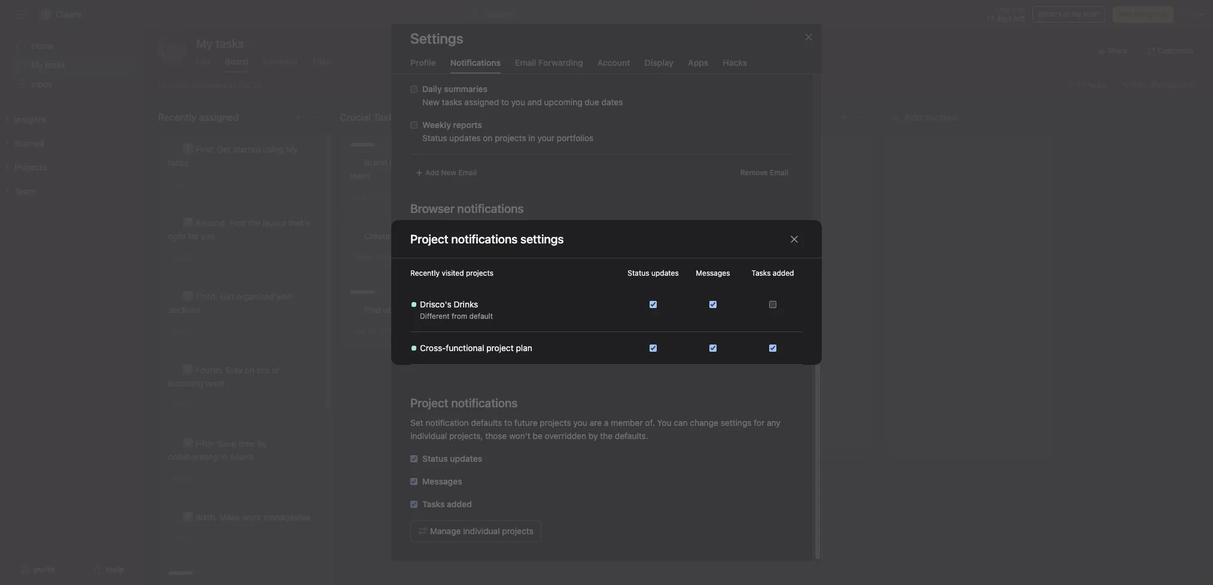 Task type: locate. For each thing, give the bounding box(es) containing it.
1 30 from the top
[[185, 179, 194, 188]]

you inside 2️⃣ second: find the layout that's right for you
[[201, 231, 215, 241]]

0 vertical spatial for
[[188, 231, 199, 241]]

status inside project notifications settings dialog
[[628, 269, 649, 278]]

30 down '6️⃣'
[[185, 534, 194, 543]]

tasks up manage on the bottom left
[[422, 499, 445, 509]]

completed image
[[348, 156, 363, 170], [348, 229, 363, 243], [166, 290, 181, 304], [166, 363, 181, 377], [166, 437, 181, 451], [166, 510, 181, 525]]

1 horizontal spatial tasks added
[[752, 269, 794, 278]]

individual inside set notification defaults to future projects you are a member of. you can change settings for any individual projects, those won't be overridden by the defaults.
[[410, 431, 447, 441]]

for down 2️⃣
[[188, 231, 199, 241]]

completed image left '6️⃣'
[[166, 510, 181, 525]]

1 vertical spatial 1
[[482, 326, 485, 335]]

notifications
[[450, 57, 501, 68]]

2 vertical spatial be
[[533, 431, 542, 441]]

completed image left 4️⃣
[[166, 363, 181, 377]]

0 horizontal spatial new
[[422, 97, 440, 107]]

add task button down cross-
[[340, 354, 507, 375]]

@mentions only you'll be notified when someone mentions you
[[423, 301, 602, 325]]

add new email
[[425, 168, 477, 177]]

tasks
[[45, 60, 65, 70], [442, 97, 462, 107], [168, 157, 188, 167]]

0 horizontal spatial for
[[188, 231, 199, 241]]

0 vertical spatial be
[[446, 263, 456, 273]]

add task button up remove email
[[711, 140, 864, 162]]

30 down incoming on the bottom left of the page
[[185, 400, 194, 409]]

are
[[590, 418, 602, 428]]

oct 30 button
[[171, 179, 194, 188], [171, 253, 194, 262], [171, 327, 194, 336], [171, 400, 194, 409], [171, 474, 194, 483], [171, 534, 194, 543]]

browser
[[447, 227, 478, 237], [493, 354, 524, 364]]

trial?
[[1083, 10, 1100, 19]]

1 horizontal spatial add task button
[[529, 140, 682, 162]]

when
[[490, 263, 510, 273], [490, 315, 510, 325]]

30 for 6️⃣ sixth: make work manageable
[[185, 534, 194, 543]]

my tasks link
[[7, 56, 136, 75]]

oct 30 for 2️⃣ second: find the layout that's right for you
[[171, 253, 194, 262]]

tasks added inside project notifications settings dialog
[[752, 269, 794, 278]]

task down the comment
[[559, 277, 575, 287]]

4 30 from the top
[[185, 400, 194, 409]]

0 vertical spatial status updates
[[628, 269, 679, 278]]

– for 12:00am
[[406, 253, 410, 262]]

0 vertical spatial new
[[422, 97, 440, 107]]

completed image for 4️⃣ fourth: stay on top of incoming work
[[166, 363, 181, 377]]

completed image left 5️⃣
[[166, 437, 181, 451]]

email up daily summaries new tasks assigned to you and upcoming due dates
[[515, 57, 536, 68]]

jan 12, 2024 button
[[353, 327, 396, 336]]

drisco's drinks
[[420, 299, 478, 309]]

the
[[441, 157, 454, 167], [248, 218, 261, 228], [600, 431, 613, 441]]

when for someone
[[490, 315, 510, 325]]

find inside 2️⃣ second: find the layout that's right for you
[[229, 218, 246, 228]]

1 horizontal spatial you
[[657, 418, 671, 428]]

0 horizontal spatial the
[[248, 218, 261, 228]]

0 vertical spatial status
[[422, 133, 447, 143]]

be right you'll
[[446, 263, 456, 273]]

status down notification at bottom
[[422, 453, 448, 464]]

3 oct 30 from the top
[[171, 327, 194, 336]]

objective
[[383, 304, 418, 315]]

oct 30 button down collaborating on the bottom of the page
[[171, 474, 194, 483]]

in inside button
[[1063, 10, 1069, 19]]

0 horizontal spatial my
[[31, 60, 43, 70]]

0 vertical spatial tasks
[[45, 60, 65, 70]]

be for you'll
[[446, 315, 456, 325]]

oct 30 button down incoming on the bottom left of the page
[[171, 400, 194, 409]]

tasks
[[752, 269, 771, 278], [422, 499, 445, 509]]

incoming
[[168, 378, 203, 388]]

0 vertical spatial you
[[423, 354, 437, 364]]

1 vertical spatial –
[[406, 253, 410, 262]]

oct for 3️⃣ third: get organized with sections
[[171, 327, 183, 336]]

1 vertical spatial status
[[628, 269, 649, 278]]

close image
[[804, 32, 814, 42]]

jan left the 12,
[[353, 327, 365, 336]]

add for the left add task button
[[411, 359, 427, 369]]

jan
[[412, 253, 424, 262], [353, 327, 365, 336]]

oct for 2️⃣ second: find the layout that's right for you
[[171, 253, 183, 262]]

get inside the 1️⃣ first: get started using my tasks
[[217, 144, 231, 154]]

projects inside set notification defaults to future projects you are a member of. you can change settings for any individual projects, those won't be overridden by the defaults.
[[540, 418, 571, 428]]

0 vertical spatial find
[[229, 218, 246, 228]]

–
[[378, 193, 382, 202], [406, 253, 410, 262]]

2 oct 30 from the top
[[171, 253, 194, 262]]

add task image
[[475, 112, 485, 122]]

nothing
[[423, 339, 454, 349]]

updates up visited
[[443, 248, 475, 258]]

hacks
[[723, 57, 747, 68]]

completed checkbox for brand meeting with the marketing team
[[348, 156, 363, 170]]

in for weekly reports status updates on projects in your portfolios
[[528, 133, 535, 143]]

with inside brand meeting with the marketing team
[[423, 157, 439, 167]]

0 vertical spatial jan
[[412, 253, 424, 262]]

2 notified from the top
[[458, 315, 487, 325]]

1 vertical spatial with
[[277, 291, 293, 301]]

oct down '6️⃣'
[[171, 534, 183, 543]]

collaborating
[[168, 452, 218, 462]]

completed checkbox for 2️⃣ second: find the layout that's right for you
[[166, 216, 181, 230]]

my up inbox
[[31, 60, 43, 70]]

5 oct 30 from the top
[[171, 474, 194, 483]]

1 horizontal spatial 2024
[[434, 253, 451, 262]]

completed image for 5️⃣ fifth: save time by collaborating in asana
[[166, 437, 181, 451]]

0 horizontal spatial assigned
[[464, 97, 499, 107]]

completed image for right
[[166, 216, 181, 230]]

to
[[501, 97, 509, 107], [542, 277, 550, 287], [504, 418, 512, 428]]

the left layout
[[248, 218, 261, 228]]

oct 30 down the "sections"
[[171, 327, 194, 336]]

1 horizontal spatial messages
[[696, 269, 730, 278]]

summaries
[[444, 84, 487, 94]]

recently visited projects
[[410, 269, 493, 278]]

1 button
[[479, 252, 497, 264], [479, 325, 497, 337]]

1 button down default
[[479, 325, 497, 337]]

1 vertical spatial be
[[446, 315, 456, 325]]

oct down incoming on the bottom left of the page
[[171, 400, 183, 409]]

with up add new email at the left of the page
[[423, 157, 439, 167]]

you left the are
[[573, 418, 587, 428]]

30 for 2️⃣ second: find the layout that's right for you
[[185, 253, 194, 262]]

oct 30 for 4️⃣ fourth: stay on top of incoming work
[[171, 400, 194, 409]]

add billing info
[[1118, 10, 1168, 19]]

oct 30 down '6️⃣'
[[171, 534, 194, 543]]

completed checkbox for 1️⃣ first: get started using my tasks
[[166, 142, 181, 157]]

email
[[515, 57, 536, 68], [458, 168, 477, 177], [770, 168, 788, 177]]

get inside 3️⃣ third: get organized with sections
[[220, 291, 234, 301]]

1 down project notifications settings
[[482, 253, 485, 262]]

oct 30 down incoming on the bottom left of the page
[[171, 400, 194, 409]]

add for middle add task button
[[593, 145, 609, 156]]

0 horizontal spatial individual
[[410, 431, 447, 441]]

1 horizontal spatial my
[[286, 144, 298, 154]]

Completed checkbox
[[348, 156, 363, 170], [166, 290, 181, 304], [166, 363, 181, 377], [166, 437, 181, 451]]

oct down right
[[171, 253, 183, 262]]

2 horizontal spatial the
[[600, 431, 613, 441]]

Toggle notify about messages checkbox
[[709, 345, 717, 352]]

oct 30 for 6️⃣ sixth: make work manageable
[[171, 534, 194, 543]]

5 oct 30 button from the top
[[171, 474, 194, 483]]

1 vertical spatial for
[[754, 418, 765, 428]]

won't
[[440, 354, 461, 364]]

completed checkbox left 4️⃣
[[166, 363, 181, 377]]

you down cross-
[[423, 354, 437, 364]]

status updates down projects,
[[422, 453, 482, 464]]

0 vertical spatial individual
[[410, 431, 447, 441]]

– right the 12:00am
[[406, 253, 410, 262]]

notified
[[458, 263, 487, 273], [458, 315, 487, 325]]

6 oct 30 button from the top
[[171, 534, 194, 543]]

second:
[[195, 218, 227, 228]]

home link
[[7, 36, 136, 56]]

0 vertical spatial browser
[[447, 227, 478, 237]]

when inside @mentions only you'll be notified when someone mentions you
[[490, 315, 510, 325]]

1 vertical spatial browser
[[493, 354, 524, 364]]

work right make
[[242, 512, 261, 522]]

4 oct 30 button from the top
[[171, 400, 194, 409]]

from down the mentions
[[576, 354, 594, 364]]

0 vertical spatial asana
[[597, 354, 620, 364]]

30 down collaborating on the bottom of the page
[[185, 474, 194, 483]]

1 add task image from the left
[[293, 112, 303, 122]]

by inside 5️⃣ fifth: save time by collaborating in asana
[[257, 438, 267, 449]]

4️⃣
[[182, 365, 193, 375]]

status down weekly
[[422, 133, 447, 143]]

30 for 4️⃣ fourth: stay on top of incoming work
[[185, 400, 194, 409]]

be down @mentions
[[446, 315, 456, 325]]

completed checkbox left "create"
[[348, 229, 363, 243]]

0 vertical spatial in
[[1063, 10, 1069, 19]]

notified inside "task updates you'll be notified when there's a comment on a task you're following, you're assigned a task, or you're added as a collaborator to a task"
[[458, 263, 487, 273]]

0 horizontal spatial email
[[458, 168, 477, 177]]

you right the mentions
[[588, 315, 602, 325]]

1 horizontal spatial the
[[441, 157, 454, 167]]

email down marketing at the top left of page
[[458, 168, 477, 177]]

notified for updates
[[458, 263, 487, 273]]

plan
[[516, 343, 532, 353]]

2 horizontal spatial tasks
[[442, 97, 462, 107]]

oct down collaborating on the bottom of the page
[[171, 474, 183, 483]]

1 vertical spatial 1 button
[[479, 325, 497, 337]]

display
[[645, 57, 674, 68]]

add billing info button
[[1113, 6, 1174, 23]]

profile button
[[410, 57, 436, 74]]

be inside @mentions only you'll be notified when someone mentions you
[[446, 315, 456, 325]]

email right the remove on the right
[[770, 168, 788, 177]]

defaults
[[471, 418, 502, 428]]

– left 27
[[378, 193, 382, 202]]

the inside 2️⃣ second: find the layout that's right for you
[[248, 218, 261, 228]]

add task down cross-
[[411, 359, 446, 369]]

due
[[585, 97, 599, 107]]

from inside nothing you won't receive browser notifications from asana
[[576, 354, 594, 364]]

1 down default
[[482, 326, 485, 335]]

get for organized
[[220, 291, 234, 301]]

2 horizontal spatial you're
[[689, 263, 713, 273]]

completed image left 3️⃣
[[166, 290, 181, 304]]

2024 right 1,
[[434, 253, 451, 262]]

30 down the "sections"
[[185, 327, 194, 336]]

to down the comment
[[542, 277, 550, 287]]

messages up toggle notify about messages checkbox on the right of the page
[[696, 269, 730, 278]]

find right second:
[[229, 218, 246, 228]]

1 vertical spatial get
[[220, 291, 234, 301]]

mentions
[[550, 315, 586, 325]]

1 1 button from the top
[[479, 252, 497, 264]]

2 vertical spatial in
[[221, 452, 227, 462]]

oct 30 down 1️⃣
[[171, 179, 194, 188]]

0 vertical spatial assigned
[[464, 97, 499, 107]]

1 vertical spatial tasks
[[442, 97, 462, 107]]

0 horizontal spatial from
[[452, 312, 467, 321]]

Completed checkbox
[[166, 142, 181, 157], [166, 216, 181, 230], [348, 229, 363, 243], [348, 303, 363, 317], [166, 510, 181, 525]]

0 horizontal spatial work
[[206, 378, 224, 388]]

the for layout
[[248, 218, 261, 228]]

tasks left or in the right of the page
[[752, 269, 771, 278]]

0 vertical spatial work
[[206, 378, 224, 388]]

or
[[780, 263, 788, 273]]

a right the comment
[[598, 263, 603, 273]]

notifications inside nothing you won't receive browser notifications from asana
[[527, 354, 574, 364]]

with right organized
[[277, 291, 293, 301]]

on right the comment
[[586, 263, 596, 273]]

info
[[1156, 10, 1168, 19]]

completed checkbox left 1️⃣
[[166, 142, 181, 157]]

a inside set notification defaults to future projects you are a member of. you can change settings for any individual projects, those won't be overridden by the defaults.
[[604, 418, 609, 428]]

the inside set notification defaults to future projects you are a member of. you can change settings for any individual projects, those won't be overridden by the defaults.
[[600, 431, 613, 441]]

0 vertical spatial –
[[378, 193, 382, 202]]

1 vertical spatial you
[[657, 418, 671, 428]]

jan left 1,
[[412, 253, 424, 262]]

assigned left task, on the top
[[715, 263, 750, 273]]

left
[[1014, 14, 1025, 23]]

for inside 2️⃣ second: find the layout that's right for you
[[188, 231, 199, 241]]

completed
[[191, 80, 226, 89]]

1 horizontal spatial by
[[589, 431, 598, 441]]

oct 30 button down '6️⃣'
[[171, 534, 194, 543]]

1 horizontal spatial jan
[[412, 253, 424, 262]]

in down save
[[221, 452, 227, 462]]

1 notified from the top
[[458, 263, 487, 273]]

a right the are
[[604, 418, 609, 428]]

new down marketing at the top left of page
[[441, 168, 456, 177]]

work down fourth:
[[206, 378, 224, 388]]

in inside weekly reports status updates on projects in your portfolios
[[528, 133, 535, 143]]

home
[[31, 41, 54, 51]]

of.
[[645, 418, 655, 428]]

to up won't
[[504, 418, 512, 428]]

1 vertical spatial when
[[490, 315, 510, 325]]

in inside 5️⃣ fifth: save time by collaborating in asana
[[221, 452, 227, 462]]

messages inside project notifications settings dialog
[[696, 269, 730, 278]]

6️⃣ sixth: make work manageable
[[182, 512, 310, 522]]

oct 30 button down right
[[171, 253, 194, 262]]

get right third:
[[220, 291, 234, 301]]

browser down "project"
[[493, 354, 524, 364]]

remove email
[[740, 168, 788, 177]]

add task button
[[529, 140, 682, 162], [711, 140, 864, 162], [340, 354, 507, 375]]

2 horizontal spatial add task
[[775, 145, 809, 156]]

0 vertical spatial tasks added
[[752, 269, 794, 278]]

30 down right
[[185, 253, 194, 262]]

you left and
[[511, 97, 525, 107]]

send
[[410, 227, 430, 237]]

1 vertical spatial completed image
[[166, 216, 181, 230]]

oct for 4️⃣ fourth: stay on top of incoming work
[[171, 400, 183, 409]]

global element
[[0, 29, 144, 101]]

when up collaborator at the top left
[[490, 263, 510, 273]]

status left following, on the top
[[628, 269, 649, 278]]

1 horizontal spatial browser
[[493, 354, 524, 364]]

6 30 from the top
[[185, 534, 194, 543]]

tasks added up toggle notify about task creations checkbox
[[752, 269, 794, 278]]

1 vertical spatial my
[[286, 144, 298, 154]]

2 vertical spatial to
[[504, 418, 512, 428]]

individual right manage on the bottom left
[[463, 526, 500, 536]]

individual inside button
[[463, 526, 500, 536]]

inbox link
[[7, 75, 136, 94]]

project notifications settings
[[410, 232, 564, 246]]

completed image for tasks
[[166, 142, 181, 157]]

hide sidebar image
[[16, 10, 25, 19]]

1 horizontal spatial add task
[[593, 145, 628, 156]]

status updates inside project notifications settings dialog
[[628, 269, 679, 278]]

12:00am
[[375, 253, 404, 262]]

completed image
[[166, 142, 181, 157], [166, 216, 181, 230], [348, 303, 363, 317]]

task
[[174, 80, 189, 89], [611, 145, 628, 156], [793, 145, 809, 156], [605, 263, 621, 273], [559, 277, 575, 287], [429, 359, 446, 369]]

you inside nothing you won't receive browser notifications from asana
[[423, 354, 437, 364]]

2024
[[434, 253, 451, 262], [379, 327, 396, 336]]

2 vertical spatial completed image
[[348, 303, 363, 317]]

– for 25
[[378, 193, 382, 202]]

30 for 5️⃣ fifth: save time by collaborating in asana
[[185, 474, 194, 483]]

find
[[229, 218, 246, 228], [364, 304, 381, 315]]

with
[[423, 157, 439, 167], [277, 291, 293, 301]]

my right the using
[[286, 144, 298, 154]]

asana inside nothing you won't receive browser notifications from asana
[[597, 354, 620, 364]]

6️⃣
[[182, 512, 193, 522]]

1 horizontal spatial –
[[406, 253, 410, 262]]

my tasks
[[196, 36, 244, 50]]

1 vertical spatial assigned
[[715, 263, 750, 273]]

1 vertical spatial jan
[[353, 327, 365, 336]]

1 horizontal spatial asana
[[597, 354, 620, 364]]

email forwarding
[[515, 57, 583, 68]]

3 oct 30 button from the top
[[171, 327, 194, 336]]

1 horizontal spatial status updates
[[628, 269, 679, 278]]

project
[[410, 232, 448, 246]]

and
[[527, 97, 542, 107]]

1 horizontal spatial with
[[423, 157, 439, 167]]

asana
[[597, 354, 620, 364], [230, 452, 253, 462]]

1 horizontal spatial work
[[242, 512, 261, 522]]

1 horizontal spatial email
[[515, 57, 536, 68]]

fifth:
[[195, 438, 215, 449]]

2 oct 30 button from the top
[[171, 253, 194, 262]]

oct 30 for 5️⃣ fifth: save time by collaborating in asana
[[171, 474, 194, 483]]

1 vertical spatial find
[[364, 304, 381, 315]]

tasks inside daily summaries new tasks assigned to you and upcoming due dates
[[442, 97, 462, 107]]

completed image up right
[[166, 216, 181, 230]]

0 vertical spatial with
[[423, 157, 439, 167]]

1 vertical spatial notified
[[458, 315, 487, 325]]

2 30 from the top
[[185, 253, 194, 262]]

tasks inside project notifications settings dialog
[[752, 269, 771, 278]]

1 oct 30 from the top
[[171, 179, 194, 188]]

1 horizontal spatial assigned
[[715, 263, 750, 273]]

25
[[367, 193, 376, 202]]

add task button down dates
[[529, 140, 682, 162]]

1 1 from the top
[[482, 253, 485, 262]]

task down dates
[[611, 145, 628, 156]]

forwarding
[[538, 57, 583, 68]]

0 horizontal spatial with
[[277, 291, 293, 301]]

messages
[[696, 269, 730, 278], [422, 476, 462, 486]]

1 horizontal spatial tasks
[[168, 157, 188, 167]]

0 vertical spatial from
[[452, 312, 467, 321]]

new
[[399, 231, 415, 241]]

add
[[1118, 10, 1131, 19], [904, 112, 922, 123], [593, 145, 609, 156], [775, 145, 790, 156], [425, 168, 439, 177], [411, 359, 427, 369]]

those
[[485, 431, 507, 441]]

add section
[[904, 112, 957, 123]]

0 horizontal spatial add task
[[411, 359, 446, 369]]

on
[[228, 80, 237, 89], [483, 133, 493, 143], [586, 263, 596, 273], [245, 365, 254, 375]]

be down "future"
[[533, 431, 542, 441]]

Toggle notify about status updates checkbox
[[650, 301, 657, 308]]

0 horizontal spatial jan
[[353, 327, 365, 336]]

1️⃣
[[182, 144, 193, 154]]

in left your
[[528, 133, 535, 143]]

completed checkbox for create a new robot
[[348, 229, 363, 243]]

1 horizontal spatial in
[[528, 133, 535, 143]]

4 oct 30 from the top
[[171, 400, 194, 409]]

completed checkbox for 3️⃣ third: get organized with sections
[[166, 290, 181, 304]]

notified inside @mentions only you'll be notified when someone mentions you
[[458, 315, 487, 325]]

first:
[[195, 144, 215, 154]]

oct for 5️⃣ fifth: save time by collaborating in asana
[[171, 474, 183, 483]]

add task image
[[293, 112, 303, 122], [839, 112, 848, 122]]

0 vertical spatial 1
[[482, 253, 485, 262]]

1 vertical spatial from
[[576, 354, 594, 364]]

asana inside 5️⃣ fifth: save time by collaborating in asana
[[230, 452, 253, 462]]

search
[[486, 9, 513, 19]]

2 horizontal spatial email
[[770, 168, 788, 177]]

to up weekly reports status updates on projects in your portfolios
[[501, 97, 509, 107]]

what's in my trial? button
[[1032, 6, 1105, 23]]

oct 30 button for 3️⃣ third: get organized with sections
[[171, 327, 194, 336]]

by
[[589, 431, 598, 441], [257, 438, 267, 449]]

1 horizontal spatial for
[[754, 418, 765, 428]]

2 vertical spatial the
[[600, 431, 613, 441]]

0 vertical spatial 1 button
[[479, 252, 497, 264]]

1 oct 30 button from the top
[[171, 179, 194, 188]]

when inside "task updates you'll be notified when there's a comment on a task you're following, you're assigned a task, or you're added as a collaborator to a task"
[[490, 263, 510, 273]]

work
[[206, 378, 224, 388], [242, 512, 261, 522]]

you're left following, on the top
[[624, 263, 648, 273]]

6 oct 30 from the top
[[171, 534, 194, 543]]

reports
[[453, 120, 482, 130]]

3 30 from the top
[[185, 327, 194, 336]]

completed checkbox left '6️⃣'
[[166, 510, 181, 525]]

add task for add task button to the right
[[775, 145, 809, 156]]

organized
[[236, 291, 274, 301]]

5 30 from the top
[[185, 474, 194, 483]]

0 vertical spatial my
[[31, 60, 43, 70]]

2 1 button from the top
[[479, 325, 497, 337]]

0 vertical spatial completed image
[[166, 142, 181, 157]]

invite button
[[11, 559, 63, 580]]

add task down portfolios
[[593, 145, 628, 156]]

the inside brand meeting with the marketing team
[[441, 157, 454, 167]]

1 horizontal spatial new
[[441, 168, 456, 177]]

1 when from the top
[[490, 263, 510, 273]]

status updates up toggle notify about status updates option
[[628, 269, 679, 278]]

updates up toggle notify about status updates option
[[651, 269, 679, 278]]

0 vertical spatial get
[[217, 144, 231, 154]]

be for you'll
[[446, 263, 456, 273]]

0 horizontal spatial add task button
[[340, 354, 507, 375]]

1 horizontal spatial you're
[[624, 263, 648, 273]]

on down add task icon on the top
[[483, 133, 493, 143]]

time
[[238, 438, 255, 449]]

2 when from the top
[[490, 315, 510, 325]]

1 horizontal spatial find
[[364, 304, 381, 315]]

be inside "task updates you'll be notified when there's a comment on a task you're following, you're assigned a task, or you're added as a collaborator to a task"
[[446, 263, 456, 273]]

days
[[996, 14, 1012, 23]]

added inside "task updates you'll be notified when there's a comment on a task you're following, you're assigned a task, or you're added as a collaborator to a task"
[[449, 277, 474, 287]]

notified down only
[[458, 315, 487, 325]]

0 vertical spatial tasks
[[752, 269, 771, 278]]

tasks inside the 1️⃣ first: get started using my tasks
[[168, 157, 188, 167]]

1 horizontal spatial add task image
[[839, 112, 848, 122]]

search list box
[[465, 5, 753, 24]]



Task type: vqa. For each thing, say whether or not it's contained in the screenshot.
"next week"
yes



Task type: describe. For each thing, give the bounding box(es) containing it.
get for started
[[217, 144, 231, 154]]

1 vertical spatial messages
[[422, 476, 462, 486]]

you inside set notification defaults to future projects you are a member of. you can change settings for any individual projects, those won't be overridden by the defaults.
[[657, 418, 671, 428]]

to inside set notification defaults to future projects you are a member of. you can change settings for any individual projects, those won't be overridden by the defaults.
[[504, 418, 512, 428]]

by inside set notification defaults to future projects you are a member of. you can change settings for any individual projects, those won't be overridden by the defaults.
[[589, 431, 598, 441]]

add for add new email button
[[425, 168, 439, 177]]

oct for 6️⃣ sixth: make work manageable
[[171, 534, 183, 543]]

project notifications settings dialog
[[391, 220, 822, 365]]

portfolios
[[557, 133, 594, 143]]

right
[[168, 231, 186, 241]]

added up manage on the bottom left
[[447, 499, 472, 509]]

collaborator
[[494, 277, 540, 287]]

my inside global "element"
[[31, 60, 43, 70]]

completed image for 3️⃣ third: get organized with sections
[[166, 290, 181, 304]]

list link
[[196, 56, 211, 72]]

30 for 3️⃣ third: get organized with sections
[[185, 327, 194, 336]]

future
[[514, 418, 538, 428]]

completed checkbox for 5️⃣ fifth: save time by collaborating in asana
[[166, 437, 181, 451]]

added inside project notifications settings dialog
[[773, 269, 794, 278]]

change
[[690, 418, 718, 428]]

email forwarding button
[[515, 57, 583, 74]]

24
[[253, 80, 262, 89]]

oct 30 for 3️⃣ third: get organized with sections
[[171, 327, 194, 336]]

0 horizontal spatial you're
[[423, 277, 447, 287]]

1 vertical spatial 2024
[[379, 327, 396, 336]]

27
[[384, 193, 393, 202]]

with inside 3️⃣ third: get organized with sections
[[277, 291, 293, 301]]

you inside @mentions only you'll be notified when someone mentions you
[[588, 315, 602, 325]]

close this dialog image
[[790, 234, 799, 244]]

asana for in
[[230, 452, 253, 462]]

2 add task image from the left
[[839, 112, 848, 122]]

3️⃣ third: get organized with sections
[[168, 291, 293, 315]]

0 horizontal spatial browser
[[447, 227, 478, 237]]

completed image for create a new robot
[[348, 229, 363, 243]]

set
[[410, 418, 423, 428]]

project
[[486, 343, 514, 353]]

completed image for brand meeting with the marketing team
[[348, 156, 363, 170]]

you inside set notification defaults to future projects you are a member of. you can change settings for any individual projects, those won't be overridden by the defaults.
[[573, 418, 587, 428]]

brand
[[364, 157, 387, 167]]

add task for middle add task button
[[593, 145, 628, 156]]

new inside daily summaries new tasks assigned to you and upcoming due dates
[[422, 97, 440, 107]]

account
[[598, 57, 630, 68]]

third:
[[195, 291, 218, 301]]

oct for 1️⃣ first: get started using my tasks
[[171, 179, 183, 188]]

stay
[[225, 365, 243, 375]]

calendar
[[263, 56, 298, 66]]

on inside "task updates you'll be notified when there's a comment on a task you're following, you're assigned a task, or you're added as a collaborator to a task"
[[586, 263, 596, 273]]

for inside set notification defaults to future projects you are a member of. you can change settings for any individual projects, those won't be overridden by the defaults.
[[754, 418, 765, 428]]

settings
[[410, 30, 463, 47]]

functional
[[446, 343, 484, 353]]

updates inside "task updates you'll be notified when there's a comment on a task you're following, you're assigned a task, or you're added as a collaborator to a task"
[[443, 248, 475, 258]]

defaults.
[[615, 431, 648, 441]]

Toggle notify about messages checkbox
[[709, 301, 717, 308]]

section
[[925, 112, 957, 123]]

in for 5️⃣ fifth: save time by collaborating in asana
[[221, 452, 227, 462]]

profile
[[410, 57, 436, 68]]

from inside project notifications settings dialog
[[452, 312, 467, 321]]

billing
[[1133, 10, 1154, 19]]

member
[[611, 418, 643, 428]]

oct 30 button for 2️⃣ second: find the layout that's right for you
[[171, 253, 194, 262]]

oct left 24 at the top left
[[239, 80, 251, 89]]

1️⃣ first: get started using my tasks
[[168, 144, 298, 167]]

add for add section button
[[904, 112, 922, 123]]

oct 30 button for 6️⃣ sixth: make work manageable
[[171, 534, 194, 543]]

my
[[1071, 10, 1081, 19]]

apps button
[[688, 57, 708, 74]]

receive
[[463, 354, 491, 364]]

search button
[[465, 5, 753, 24]]

won't
[[509, 431, 530, 441]]

manage
[[430, 526, 461, 536]]

the for marketing
[[441, 157, 454, 167]]

today
[[353, 253, 373, 262]]

3️⃣
[[182, 291, 193, 301]]

only
[[469, 301, 486, 311]]

dates
[[601, 97, 623, 107]]

0 horizontal spatial status updates
[[422, 453, 482, 464]]

a left task, on the top
[[752, 263, 757, 273]]

task down cross-
[[429, 359, 446, 369]]

a right as
[[487, 277, 491, 287]]

send me browser notifications for…
[[410, 227, 547, 237]]

2 1 from the top
[[482, 326, 485, 335]]

completed checkbox for find objective
[[348, 303, 363, 317]]

0 horizontal spatial tasks added
[[422, 499, 472, 509]]

oct 30 for 1️⃣ first: get started using my tasks
[[171, 179, 194, 188]]

oct 30 button for 1️⃣ first: get started using my tasks
[[171, 179, 194, 188]]

add task for the left add task button
[[411, 359, 446, 369]]

4️⃣ fourth: stay on top of incoming work
[[168, 365, 280, 388]]

updates inside weekly reports status updates on projects in your portfolios
[[449, 133, 481, 143]]

task up "remove email" button
[[793, 145, 809, 156]]

Toggle notify about task creations checkbox
[[769, 301, 776, 308]]

weekly reports status updates on projects in your portfolios
[[422, 120, 594, 143]]

new inside button
[[441, 168, 456, 177]]

ja
[[167, 45, 177, 56]]

project notifications
[[410, 396, 518, 410]]

different from default
[[420, 312, 493, 321]]

5️⃣
[[182, 438, 193, 449]]

last task completed on oct 24
[[158, 80, 262, 89]]

comment
[[548, 263, 584, 273]]

updates down projects,
[[450, 453, 482, 464]]

1 vertical spatial work
[[242, 512, 261, 522]]

email inside button
[[515, 57, 536, 68]]

be inside set notification defaults to future projects you are a member of. you can change settings for any individual projects, those won't be overridden by the defaults.
[[533, 431, 542, 441]]

a left new on the top of the page
[[392, 231, 397, 241]]

tasks inside global "element"
[[45, 60, 65, 70]]

hacks button
[[723, 57, 747, 74]]

manageable
[[263, 512, 310, 522]]

completed checkbox for 4️⃣ fourth: stay on top of incoming work
[[166, 363, 181, 377]]

drinks
[[454, 299, 478, 309]]

drisco's
[[420, 299, 451, 309]]

2 horizontal spatial add task button
[[711, 140, 864, 162]]

projects inside project notifications settings dialog
[[466, 269, 493, 278]]

fourth:
[[195, 365, 223, 375]]

0 vertical spatial notifications
[[480, 227, 527, 237]]

free trial 17 days left
[[987, 5, 1025, 23]]

marketing
[[456, 157, 495, 167]]

notified for only
[[458, 315, 487, 325]]

0 vertical spatial 2024
[[434, 253, 451, 262]]

to inside daily summaries new tasks assigned to you and upcoming due dates
[[501, 97, 509, 107]]

trial
[[1012, 5, 1025, 14]]

do next week
[[522, 112, 581, 123]]

set notification defaults to future projects you are a member of. you can change settings for any individual projects, those won't be overridden by the defaults.
[[410, 418, 781, 441]]

started
[[233, 144, 261, 154]]

board
[[225, 56, 248, 66]]

manage individual projects
[[430, 526, 533, 536]]

settings
[[721, 418, 752, 428]]

oct left 25
[[353, 193, 365, 202]]

team
[[350, 170, 369, 181]]

browser notifications
[[410, 202, 524, 215]]

my inside the 1️⃣ first: get started using my tasks
[[286, 144, 298, 154]]

work inside 4️⃣ fourth: stay on top of incoming work
[[206, 378, 224, 388]]

task right the comment
[[605, 263, 621, 273]]

to inside "task updates you'll be notified when there's a comment on a task you're following, you're assigned a task, or you're added as a collaborator to a task"
[[542, 277, 550, 287]]

assigned inside daily summaries new tasks assigned to you and upcoming due dates
[[464, 97, 499, 107]]

create
[[364, 231, 390, 241]]

oct 25 – 27
[[353, 193, 393, 202]]

1 vertical spatial tasks
[[422, 499, 445, 509]]

on down board link in the left of the page
[[228, 80, 237, 89]]

1,
[[426, 253, 432, 262]]

a right there's
[[541, 263, 546, 273]]

projects inside button
[[502, 526, 533, 536]]

notifications button
[[450, 57, 501, 74]]

task right last
[[174, 80, 189, 89]]

30 for 1️⃣ first: get started using my tasks
[[185, 179, 194, 188]]

task updates you'll be notified when there's a comment on a task you're following, you're assigned a task, or you're added as a collaborator to a task
[[423, 248, 788, 287]]

invite
[[34, 564, 55, 574]]

completed image for 6️⃣ sixth: make work manageable
[[166, 510, 181, 525]]

free
[[995, 5, 1010, 14]]

you inside daily summaries new tasks assigned to you and upcoming due dates
[[511, 97, 525, 107]]

completed checkbox for 6️⃣ sixth: make work manageable
[[166, 510, 181, 525]]

on inside 4️⃣ fourth: stay on top of incoming work
[[245, 365, 254, 375]]

projects inside weekly reports status updates on projects in your portfolios
[[495, 133, 526, 143]]

asana for from
[[597, 354, 620, 364]]

someone
[[513, 315, 548, 325]]

browser inside nothing you won't receive browser notifications from asana
[[493, 354, 524, 364]]

brand meeting with the marketing team
[[350, 157, 495, 181]]

do
[[522, 112, 534, 123]]

add section button
[[885, 106, 962, 128]]

share
[[1108, 46, 1127, 55]]

next week
[[536, 112, 581, 123]]

on inside weekly reports status updates on projects in your portfolios
[[483, 133, 493, 143]]

assigned inside "task updates you'll be notified when there's a comment on a task you're following, you're assigned a task, or you're added as a collaborator to a task"
[[715, 263, 750, 273]]

status inside weekly reports status updates on projects in your portfolios
[[422, 133, 447, 143]]

when for there's
[[490, 263, 510, 273]]

oct 30 button for 5️⃣ fifth: save time by collaborating in asana
[[171, 474, 194, 483]]

oct 30 button for 4️⃣ fourth: stay on top of incoming work
[[171, 400, 194, 409]]

a down the comment
[[552, 277, 557, 287]]

as
[[476, 277, 485, 287]]

Toggle notify about status updates checkbox
[[650, 345, 657, 352]]

daily summaries new tasks assigned to you and upcoming due dates
[[422, 84, 623, 107]]

today 12:00am – jan 1, 2024
[[353, 253, 451, 262]]

5️⃣ fifth: save time by collaborating in asana
[[168, 438, 267, 462]]

updates inside project notifications settings dialog
[[651, 269, 679, 278]]

apps
[[688, 57, 708, 68]]

you'll
[[423, 263, 444, 273]]

Toggle notify about task creations checkbox
[[769, 345, 776, 352]]

any
[[767, 418, 781, 428]]

2 vertical spatial status
[[422, 453, 448, 464]]

add for add task button to the right
[[775, 145, 790, 156]]

rules for crucial tasks! image
[[456, 112, 465, 122]]

calendar link
[[263, 56, 298, 72]]



